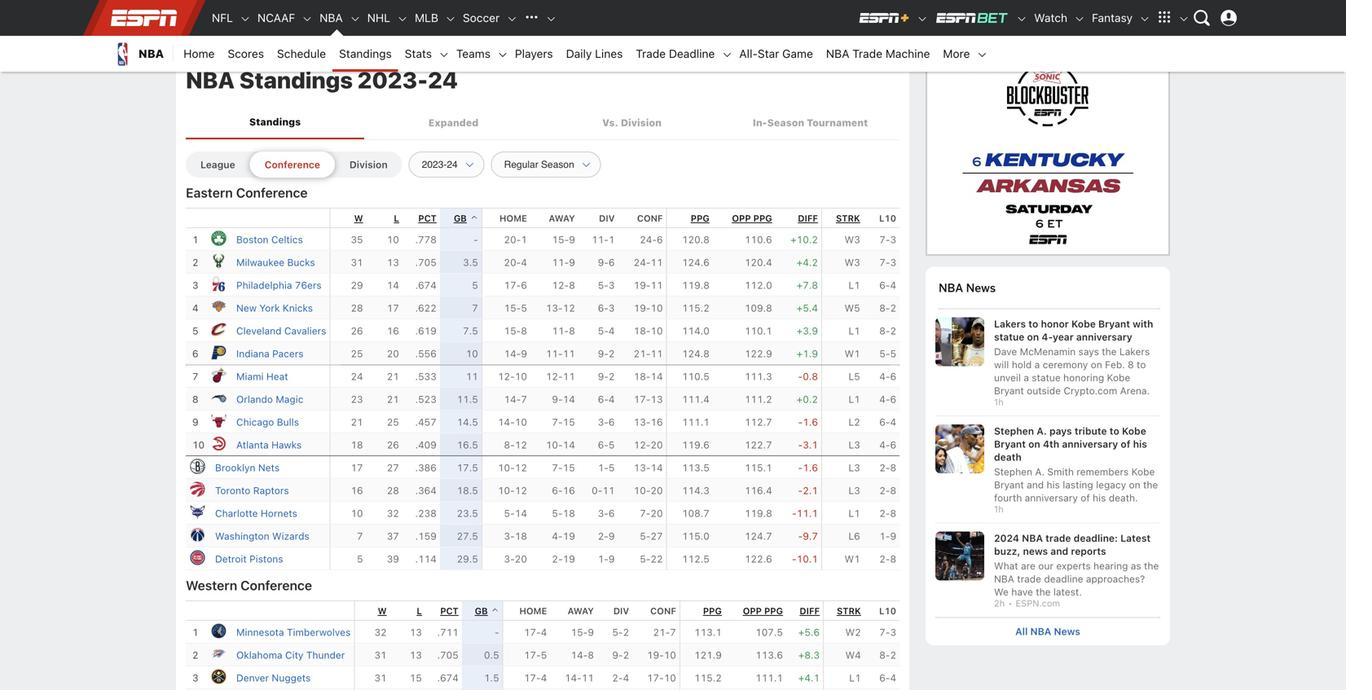 Task type: locate. For each thing, give the bounding box(es) containing it.
l1 down the "w4"
[[850, 673, 861, 684]]

3 7-3 from the top
[[880, 627, 897, 638]]

14- for 11
[[565, 673, 582, 684]]

9 down 2-9
[[609, 554, 615, 565]]

nba up lakers to honor kobe bryant with statue on 4-year anniversary image
[[939, 281, 964, 295]]

more espn image
[[1179, 13, 1190, 25]]

2 10-12 from the top
[[498, 485, 527, 497]]

8-2 for l1
[[880, 325, 897, 337]]

1 vertical spatial his
[[1047, 479, 1060, 491]]

0-
[[592, 485, 603, 497]]

diff link for western conference
[[800, 606, 820, 617]]

0 horizontal spatial 28
[[351, 303, 363, 314]]

3-18
[[504, 531, 527, 542]]

11-
[[592, 234, 609, 246], [552, 257, 569, 268], [552, 325, 569, 337], [546, 348, 563, 360]]

11 for 0-11
[[603, 485, 615, 497]]

w link for eastern conference
[[354, 213, 363, 224]]

3 l3 from the top
[[849, 485, 861, 497]]

l1 for +3.9
[[849, 325, 861, 337]]

19-10 down 19-11
[[634, 303, 663, 314]]

1 vertical spatial 18
[[563, 508, 575, 519]]

9 up 11-9
[[569, 234, 575, 246]]

statue up outside
[[1032, 372, 1061, 383]]

11 up 9-14 in the bottom of the page
[[563, 371, 575, 382]]

11 up 11.5
[[466, 371, 478, 382]]

gb link for eastern conference
[[454, 213, 478, 224]]

1 vertical spatial 4-6
[[880, 394, 897, 405]]

8-2 for w5
[[880, 303, 897, 314]]

on up death.
[[1129, 479, 1141, 491]]

approaches?
[[1087, 574, 1146, 585]]

28 left ".364"
[[387, 485, 399, 497]]

1 horizontal spatial and
[[1051, 546, 1069, 557]]

and inside 'stephen a. pays tribute to kobe bryant on 4th anniversary of his death stephen a. smith remembers kobe bryant and his lasting legacy on the fourth anniversary of his death. 1h'
[[1027, 479, 1044, 491]]

0 vertical spatial 19
[[563, 531, 575, 542]]

11 for 24-11
[[651, 257, 663, 268]]

1 up 9-6
[[609, 234, 615, 246]]

- for 111.3
[[799, 371, 803, 382]]

kobe
[[1072, 318, 1096, 330], [1107, 372, 1131, 383], [1122, 426, 1147, 437], [1132, 466, 1155, 478]]

14 for 5-14
[[515, 508, 527, 519]]

17- for 14-11
[[524, 673, 541, 684]]

1 horizontal spatial 25
[[387, 417, 399, 428]]

18 down 23
[[351, 440, 363, 451]]

home up 17-5 on the left bottom of page
[[520, 606, 547, 617]]

fantasy image
[[1140, 13, 1151, 25]]

14- down 14-8
[[565, 673, 582, 684]]

l3 for 1.6
[[849, 462, 861, 474]]

8- for 110.1
[[880, 325, 891, 337]]

atl image
[[210, 435, 227, 452]]

21- down 18-10
[[634, 348, 651, 360]]

21 for .533
[[387, 371, 399, 382]]

4- for l1
[[880, 394, 891, 405]]

29.5
[[457, 554, 478, 565]]

l1 for +0.2
[[849, 394, 861, 405]]

5-27
[[640, 531, 663, 542]]

2 2-8 from the top
[[880, 485, 897, 497]]

119.8
[[682, 280, 710, 291], [745, 508, 773, 519]]

2-8 left stephen a. pays tribute to kobe bryant on 4th anniversary of his death image
[[880, 462, 897, 474]]

5- for 3
[[598, 280, 609, 291]]

13- for 14
[[634, 462, 651, 474]]

5-5
[[880, 348, 897, 360]]

det image
[[189, 550, 205, 566]]

- for 115.1
[[799, 462, 803, 474]]

17 down 23
[[351, 462, 363, 474]]

12-
[[552, 280, 569, 291], [498, 371, 515, 382], [546, 371, 563, 382], [634, 440, 651, 451]]

1 vertical spatial w3
[[845, 257, 861, 268]]

2 l10 from the top
[[880, 606, 897, 617]]

20- up 20-4
[[504, 234, 521, 246]]

l10 for western conference
[[880, 606, 897, 617]]

soccer link
[[456, 0, 506, 36]]

1 vertical spatial 7-15
[[552, 462, 575, 474]]

and inside the 2024 nba trade deadline: latest buzz, news and reports what are our experts hearing as the nba trade deadline approaches? we have the latest.
[[1051, 546, 1069, 557]]

to left honor
[[1029, 318, 1039, 330]]

1 horizontal spatial 1-9
[[880, 531, 897, 542]]

nba image
[[350, 13, 361, 25]]

1 l3 from the top
[[849, 440, 861, 451]]

1 vertical spatial 9-2
[[598, 371, 615, 382]]

2 19 from the top
[[563, 554, 575, 565]]

1 horizontal spatial l
[[417, 606, 422, 617]]

home for eastern conference
[[500, 213, 527, 224]]

1 horizontal spatial w
[[378, 606, 387, 617]]

lines
[[595, 47, 623, 60]]

1 vertical spatial 7-3
[[880, 257, 897, 268]]

2 1h from the top
[[995, 504, 1004, 515]]

div up the 5-2
[[614, 606, 629, 617]]

2- left stephen a. pays tribute to kobe bryant on 4th anniversary of his death image
[[880, 462, 891, 474]]

2-8 for -10.1
[[880, 554, 897, 565]]

0 vertical spatial 7-15
[[552, 417, 575, 428]]

7-3 for western conference
[[880, 627, 897, 638]]

1 19 from the top
[[563, 531, 575, 542]]

11.1
[[797, 508, 818, 519]]

stephen
[[995, 426, 1035, 437], [995, 466, 1033, 478]]

14 for 13-14
[[651, 462, 663, 474]]

17.5
[[457, 462, 478, 474]]

gb for eastern conference
[[454, 213, 467, 224]]

14- for 9
[[504, 348, 521, 360]]

trade down espn+ image
[[853, 47, 883, 60]]

115.2 for 17-10
[[695, 673, 722, 684]]

to right feb.
[[1137, 359, 1147, 370]]

11 down 24-6
[[651, 257, 663, 268]]

1 l10 from the top
[[880, 213, 897, 224]]

-1.6 down "-3.1"
[[799, 462, 818, 474]]

washington
[[215, 531, 270, 542]]

4 2-8 from the top
[[880, 554, 897, 565]]

20 for 6-16
[[651, 485, 663, 497]]

1 vertical spatial 10-12
[[498, 485, 527, 497]]

11- for 9
[[552, 257, 569, 268]]

1 10-12 from the top
[[498, 462, 527, 474]]

0 horizontal spatial l
[[394, 213, 399, 224]]

ncaaf image
[[302, 13, 313, 25]]

0 horizontal spatial trade
[[1018, 574, 1042, 585]]

1 vertical spatial lakers
[[1120, 346, 1150, 357]]

1 vertical spatial away
[[568, 606, 594, 617]]

a right hold
[[1035, 359, 1040, 370]]

12- down 13-16
[[634, 440, 651, 451]]

9 right l6
[[891, 531, 897, 542]]

1 vertical spatial 1-9
[[598, 554, 615, 565]]

12 for 7-
[[515, 462, 527, 474]]

milwaukee bucks link
[[236, 257, 315, 268]]

1 horizontal spatial 27
[[651, 531, 663, 542]]

nhl image
[[397, 13, 408, 25]]

2 8-2 from the top
[[880, 325, 897, 337]]

lakers to honor kobe bryant with statue on 4-year anniversary image
[[936, 317, 985, 366]]

1h down "unveil"
[[995, 397, 1004, 408]]

mlb
[[415, 11, 439, 24]]

nfl link
[[205, 0, 240, 36]]

8 inside lakers to honor kobe bryant with statue on 4-year anniversary dave mcmenamin says the lakers will hold a ceremony on feb. 8 to unveil a statue honoring kobe bryant outside crypto.com arena. 1h
[[1128, 359, 1135, 370]]

15-
[[552, 234, 569, 246], [504, 303, 521, 314], [504, 325, 521, 337], [571, 627, 588, 638]]

detroit pistons link
[[215, 554, 283, 565]]

1- up 0-11
[[598, 462, 609, 474]]

his down arena.
[[1134, 439, 1148, 450]]

2 18- from the top
[[634, 371, 651, 382]]

3-20
[[504, 554, 527, 565]]

1 vertical spatial ppg link
[[703, 606, 722, 617]]

1 vertical spatial diff
[[800, 606, 820, 617]]

2 4-6 from the top
[[880, 394, 897, 405]]

2-8 for -2.1
[[880, 485, 897, 497]]

new york knicks
[[236, 303, 313, 314]]

12- down 11-11
[[546, 371, 563, 382]]

ny image
[[210, 299, 227, 315]]

24-11
[[634, 257, 663, 268]]

6-4
[[880, 280, 897, 291], [598, 394, 615, 405], [880, 417, 897, 428], [880, 673, 897, 684]]

scores link
[[221, 36, 271, 72]]

5- for 5
[[880, 348, 891, 360]]

ppg link up 113.1
[[703, 606, 722, 617]]

nba inside all nba news link
[[1031, 626, 1052, 637]]

32
[[387, 508, 399, 519], [375, 627, 387, 638]]

16
[[387, 325, 399, 337], [651, 417, 663, 428], [351, 485, 363, 497], [563, 485, 575, 497]]

0 vertical spatial .674
[[415, 280, 437, 291]]

24- up 24-11 on the left
[[640, 234, 657, 246]]

3 4-6 from the top
[[880, 440, 897, 451]]

17- up 13-16
[[634, 394, 651, 405]]

3 2-8 from the top
[[880, 508, 897, 519]]

conf for western conference
[[651, 606, 677, 617]]

0 horizontal spatial gb
[[454, 213, 467, 224]]

15-9
[[552, 234, 575, 246], [571, 627, 594, 638]]

13-16
[[634, 417, 663, 428]]

nba
[[320, 11, 343, 24], [139, 47, 164, 60], [827, 47, 850, 60], [186, 66, 235, 93], [939, 281, 964, 295], [1022, 533, 1043, 544], [995, 574, 1015, 585], [1031, 626, 1052, 637]]

1 vertical spatial opp ppg
[[743, 606, 783, 617]]

13 for 3.5
[[387, 257, 399, 268]]

1 vertical spatial 13-
[[634, 417, 651, 428]]

latest.
[[1054, 587, 1082, 598]]

24-
[[640, 234, 657, 246], [634, 257, 651, 268]]

0 vertical spatial pct
[[418, 213, 437, 224]]

6-3
[[598, 303, 615, 314]]

w3 for +4.2
[[845, 257, 861, 268]]

1 vertical spatial diff link
[[800, 606, 820, 617]]

2 -1.6 from the top
[[799, 462, 818, 474]]

11 down 14-8
[[582, 673, 594, 684]]

1 w1 from the top
[[845, 348, 861, 360]]

a
[[1035, 359, 1040, 370], [1024, 372, 1030, 383]]

2 20- from the top
[[504, 257, 521, 268]]

2 vertical spatial 4-6
[[880, 440, 897, 451]]

1 vertical spatial a.
[[1036, 466, 1045, 478]]

1 -1.6 from the top
[[799, 417, 818, 428]]

celtics
[[271, 234, 303, 246]]

tab list
[[186, 106, 900, 140]]

15-9 up 14-8
[[571, 627, 594, 638]]

9- down 12-11
[[552, 394, 563, 405]]

0 vertical spatial w
[[354, 213, 363, 224]]

2 l3 from the top
[[849, 462, 861, 474]]

1 17-4 from the top
[[524, 627, 547, 638]]

0 vertical spatial opp
[[732, 213, 751, 224]]

1 horizontal spatial trade
[[853, 47, 883, 60]]

conference down conference link
[[236, 185, 308, 201]]

trade
[[636, 47, 666, 60], [853, 47, 883, 60]]

2-19
[[552, 554, 575, 565]]

1 horizontal spatial news
[[1054, 626, 1081, 637]]

15-5
[[504, 303, 527, 314]]

21 for .523
[[387, 394, 399, 405]]

17-5
[[524, 650, 547, 661]]

24 down stats image
[[428, 66, 458, 93]]

5 down 17-6
[[521, 303, 527, 314]]

1- right l6
[[880, 531, 891, 542]]

l down .114
[[417, 606, 422, 617]]

standings page main content
[[176, 52, 926, 690]]

stephen a. smith remembers kobe bryant and his lasting legacy on the fourth anniversary of his death. element
[[995, 464, 1161, 505]]

5- for 27
[[640, 531, 651, 542]]

15-9 up 11-9
[[552, 234, 575, 246]]

ncaaf link
[[251, 0, 302, 36]]

0 vertical spatial diff
[[798, 213, 818, 224]]

0 vertical spatial conf
[[637, 213, 663, 224]]

0 horizontal spatial to
[[1029, 318, 1039, 330]]

122.9
[[745, 348, 773, 360]]

2 17-4 from the top
[[524, 673, 547, 684]]

124.8
[[682, 348, 710, 360]]

9- right 12-11
[[598, 371, 609, 382]]

news up lakers to honor kobe bryant with statue on 4-year anniversary image
[[966, 281, 996, 295]]

ppg link up 120.8
[[691, 213, 710, 224]]

9 down 15-8 at top
[[521, 348, 527, 360]]

watch image
[[1075, 13, 1086, 25]]

1 w3 from the top
[[845, 234, 861, 246]]

3-6
[[598, 417, 615, 428], [598, 508, 615, 519]]

11- up 12-8
[[552, 257, 569, 268]]

0 vertical spatial statue
[[995, 331, 1025, 343]]

24- for 11
[[634, 257, 651, 268]]

3-6 for 7-20
[[598, 508, 615, 519]]

2 1.6 from the top
[[803, 462, 818, 474]]

0 vertical spatial 8-2
[[880, 303, 897, 314]]

112.0
[[745, 280, 773, 291]]

2-
[[880, 462, 891, 474], [880, 485, 891, 497], [880, 508, 891, 519], [598, 531, 609, 542], [552, 554, 563, 565], [880, 554, 891, 565], [613, 673, 623, 684]]

6-5
[[598, 440, 615, 451]]

0 vertical spatial 28
[[351, 303, 363, 314]]

1 left bos image on the left top
[[192, 234, 199, 246]]

1 vertical spatial opp
[[743, 606, 762, 617]]

1 7-15 from the top
[[552, 417, 575, 428]]

1 horizontal spatial 28
[[387, 485, 399, 497]]

.674 for western conference
[[437, 673, 459, 684]]

-0.8
[[799, 371, 818, 382]]

19 for 4-
[[563, 531, 575, 542]]

6-16
[[552, 485, 575, 497]]

12 for 10-
[[515, 440, 527, 451]]

2-8 for -1.6
[[880, 462, 897, 474]]

1 7-3 from the top
[[880, 234, 897, 246]]

0 horizontal spatial pct
[[418, 213, 437, 224]]

- for 122.6
[[792, 554, 797, 565]]

2 vertical spatial l3
[[849, 485, 861, 497]]

3
[[891, 234, 897, 246], [891, 257, 897, 268], [192, 280, 199, 291], [609, 280, 615, 291], [609, 303, 615, 314], [891, 627, 897, 638], [192, 673, 199, 684]]

l1 for +4.1
[[850, 673, 861, 684]]

1 vertical spatial 28
[[387, 485, 399, 497]]

tab list inside standings page main content
[[186, 106, 900, 140]]

bkn image
[[189, 458, 205, 475]]

11- for 1
[[592, 234, 609, 246]]

2 w1 from the top
[[845, 554, 861, 565]]

home
[[500, 213, 527, 224], [520, 606, 547, 617]]

espn plus image
[[917, 13, 929, 25]]

1 vertical spatial 31
[[375, 650, 387, 661]]

1 18- from the top
[[634, 325, 651, 337]]

standings
[[339, 47, 392, 60], [240, 66, 353, 93], [249, 116, 301, 127]]

chicago bulls
[[236, 417, 299, 428]]

0 vertical spatial 3-6
[[598, 417, 615, 428]]

112.7
[[745, 417, 773, 428]]

1 vertical spatial 1.6
[[803, 462, 818, 474]]

0 vertical spatial diff link
[[798, 213, 818, 224]]

profile management image
[[1221, 10, 1237, 26]]

opp ppg for western conference
[[743, 606, 783, 617]]

19 down '4-19'
[[563, 554, 575, 565]]

minnesota
[[236, 627, 284, 638]]

indiana pacers
[[236, 348, 304, 360]]

2024 nba trade deadline: latest buzz, news and reports element
[[995, 532, 1161, 558]]

1 horizontal spatial a
[[1035, 359, 1040, 370]]

minnesota timberwolves link
[[236, 627, 351, 638]]

2 7-15 from the top
[[552, 462, 575, 474]]

9-6
[[598, 257, 615, 268]]

tab list containing standings
[[186, 106, 900, 140]]

7 left 113.1
[[670, 627, 677, 638]]

1 1.6 from the top
[[803, 417, 818, 428]]

0 vertical spatial 115.2
[[682, 303, 710, 314]]

11- down the '13-12'
[[552, 325, 569, 337]]

114.0
[[682, 325, 710, 337]]

division up the 35
[[350, 159, 388, 171]]

boston celtics link
[[236, 234, 303, 246]]

4-6 for l3
[[880, 440, 897, 451]]

0 horizontal spatial 26
[[351, 325, 363, 337]]

1 left min image
[[192, 627, 199, 638]]

1 vertical spatial gb
[[475, 606, 488, 617]]

chicago bulls link
[[236, 417, 299, 428]]

1.6 for l2
[[803, 417, 818, 428]]

0 vertical spatial l3
[[849, 440, 861, 451]]

2 3-6 from the top
[[598, 508, 615, 519]]

of down lasting
[[1081, 492, 1090, 504]]

- for 122.7
[[799, 440, 803, 451]]

3- up 6-5
[[598, 417, 609, 428]]

w3 right the +4.2
[[845, 257, 861, 268]]

.778
[[415, 234, 437, 246]]

opp for eastern conference
[[732, 213, 751, 224]]

1 vertical spatial w
[[378, 606, 387, 617]]

1 vertical spatial 19
[[563, 554, 575, 565]]

1 4-6 from the top
[[880, 371, 897, 382]]

5- up 2-4
[[613, 627, 623, 638]]

7- down 10-20
[[640, 508, 651, 519]]

1 horizontal spatial pct
[[440, 606, 459, 617]]

-1.6
[[799, 417, 818, 428], [799, 462, 818, 474]]

1 vertical spatial .674
[[437, 673, 459, 684]]

list
[[936, 317, 1161, 609]]

9- for 12-11
[[598, 371, 609, 382]]

0 vertical spatial 18-
[[634, 325, 651, 337]]

nba inside nba trade machine link
[[827, 47, 850, 60]]

11 for 12-11
[[563, 371, 575, 382]]

1.6 for l3
[[803, 462, 818, 474]]

pct link up the .778 on the left of the page
[[418, 213, 437, 224]]

0 vertical spatial 21
[[387, 371, 399, 382]]

3- down 3-18
[[504, 554, 515, 565]]

21- for 11
[[634, 348, 651, 360]]

7-15 down 9-14 in the bottom of the page
[[552, 417, 575, 428]]

0 vertical spatial away
[[549, 213, 575, 224]]

0 horizontal spatial 21-
[[634, 348, 651, 360]]

12 for 6-
[[515, 485, 527, 497]]

as
[[1131, 561, 1142, 572]]

l3
[[849, 440, 861, 451], [849, 462, 861, 474], [849, 485, 861, 497]]

okc image
[[210, 646, 227, 662]]

15 up 6-16
[[563, 462, 575, 474]]

lakers to honor kobe bryant with statue on 4-year anniversary element
[[995, 317, 1161, 344]]

2- down '4-19'
[[552, 554, 563, 565]]

1 20- from the top
[[504, 234, 521, 246]]

- for 119.8
[[792, 508, 797, 519]]

trade deadline
[[636, 47, 715, 60]]

a.
[[1037, 426, 1047, 437], [1036, 466, 1045, 478]]

chi image
[[210, 413, 227, 429]]

stats image
[[439, 49, 450, 60]]

statue
[[995, 331, 1025, 343], [1032, 372, 1061, 383]]

honoring
[[1064, 372, 1105, 383]]

opp up 110.6
[[732, 213, 751, 224]]

opp ppg up 110.6
[[732, 213, 773, 224]]

5- down 5-27
[[640, 554, 651, 565]]

7.5
[[463, 325, 478, 337]]

his
[[1134, 439, 1148, 450], [1047, 479, 1060, 491], [1093, 492, 1107, 504]]

atlanta hawks link
[[236, 440, 302, 451]]

l link down division link
[[394, 213, 399, 224]]

7-15 for 1-
[[552, 462, 575, 474]]

more image
[[977, 49, 988, 60]]

5- up the 6-3 on the left top
[[598, 280, 609, 291]]

+5.4
[[797, 303, 818, 314]]

2 w3 from the top
[[845, 257, 861, 268]]

l link for eastern conference
[[394, 213, 399, 224]]

1 horizontal spatial gb
[[475, 606, 488, 617]]

13- down 17-13
[[634, 417, 651, 428]]

1 3-6 from the top
[[598, 417, 615, 428]]

div up 11-1
[[599, 213, 615, 224]]

+7.8
[[797, 280, 818, 291]]

1 vertical spatial 18-
[[634, 371, 651, 382]]

15-9 for eastern conference
[[552, 234, 575, 246]]

2024 nba trade deadline: latest buzz, news and reports image
[[936, 532, 985, 581]]

119.8 up 124.7
[[745, 508, 773, 519]]

0 vertical spatial 7-3
[[880, 234, 897, 246]]

4- for l5
[[880, 371, 891, 382]]

1 1h from the top
[[995, 397, 1004, 408]]

0 vertical spatial 1-
[[598, 462, 609, 474]]

0 vertical spatial his
[[1134, 439, 1148, 450]]

w3
[[845, 234, 861, 246], [845, 257, 861, 268]]

1 vertical spatial conf
[[651, 606, 677, 617]]

12-10
[[498, 371, 527, 382]]

1 8-2 from the top
[[880, 303, 897, 314]]

-1.6 for 112.7
[[799, 417, 818, 428]]

pct link up .711
[[440, 606, 459, 617]]

5- left lakers to honor kobe bryant with statue on 4-year anniversary image
[[880, 348, 891, 360]]

pct for eastern conference
[[418, 213, 437, 224]]

players
[[515, 47, 553, 60]]

watch
[[1035, 11, 1068, 24]]

20 for 10-14
[[651, 440, 663, 451]]

0 horizontal spatial 27
[[387, 462, 399, 474]]

conference for eastern conference
[[236, 185, 308, 201]]

2h
[[995, 599, 1005, 609]]

11- up 12-11
[[546, 348, 563, 360]]

nets
[[258, 462, 280, 474]]

2
[[192, 257, 199, 268], [891, 303, 897, 314], [891, 325, 897, 337], [609, 348, 615, 360], [609, 371, 615, 382], [623, 627, 629, 638], [192, 650, 199, 661], [623, 650, 629, 661], [891, 650, 897, 661]]

anniversary
[[1077, 331, 1133, 343], [1062, 439, 1119, 450], [1025, 492, 1078, 504]]

our
[[1039, 561, 1054, 572]]

anniversary inside lakers to honor kobe bryant with statue on 4-year anniversary dave mcmenamin says the lakers will hold a ceremony on feb. 8 to unveil a statue honoring kobe bryant outside crypto.com arena. 1h
[[1077, 331, 1133, 343]]

l for eastern conference
[[394, 213, 399, 224]]

0 horizontal spatial and
[[1027, 479, 1044, 491]]

1 horizontal spatial l link
[[417, 606, 422, 617]]

3 8-2 from the top
[[880, 650, 897, 661]]

17-4 for 15-9
[[524, 627, 547, 638]]

and up our
[[1051, 546, 1069, 557]]

23
[[351, 394, 363, 405]]

.238
[[415, 508, 437, 519]]

5- up 3-18
[[504, 508, 515, 519]]

1 vertical spatial 19-10
[[647, 650, 677, 661]]

18- for 14
[[634, 371, 651, 382]]

nfl image
[[240, 13, 251, 25]]

19-10 for 9-2
[[647, 650, 677, 661]]

114.3
[[682, 485, 710, 497]]

124.7
[[745, 531, 773, 542]]

25 left .457
[[387, 417, 399, 428]]

27 up 22
[[651, 531, 663, 542]]

11.5
[[457, 394, 478, 405]]

away for western conference
[[568, 606, 594, 617]]

0 vertical spatial 17-4
[[524, 627, 547, 638]]

0 vertical spatial ppg link
[[691, 213, 710, 224]]

1 vertical spatial a
[[1024, 372, 1030, 383]]

0 vertical spatial 19-10
[[634, 303, 663, 314]]

espn bet image
[[1017, 13, 1028, 25]]

eastern
[[186, 185, 233, 201]]

1 2-8 from the top
[[880, 462, 897, 474]]

113.1
[[695, 627, 722, 638]]

opp ppg up '107.5'
[[743, 606, 783, 617]]

wizards
[[272, 531, 310, 542]]

0 vertical spatial strk link
[[836, 213, 861, 224]]

0 vertical spatial anniversary
[[1077, 331, 1133, 343]]

advertisement element
[[278, 0, 1069, 44], [926, 52, 1171, 256]]

diff link up '+10.2'
[[798, 213, 818, 224]]

diff up +5.6
[[800, 606, 820, 617]]

cle image
[[210, 321, 227, 338]]

13- for 16
[[634, 417, 651, 428]]

to inside 'stephen a. pays tribute to kobe bryant on 4th anniversary of his death stephen a. smith remembers kobe bryant and his lasting legacy on the fourth anniversary of his death. 1h'
[[1110, 426, 1120, 437]]

1 vertical spatial l
[[417, 606, 422, 617]]

raptors
[[253, 485, 289, 497]]

cleveland cavaliers link
[[236, 325, 326, 337]]

min image
[[210, 623, 227, 639]]

5- for 4
[[598, 325, 609, 337]]

9- for 11-9
[[598, 257, 609, 268]]

6- right +4.1
[[880, 673, 891, 684]]

1 vertical spatial 8-2
[[880, 325, 897, 337]]

conference for western conference
[[241, 578, 312, 594]]

.705 for western conference
[[437, 650, 459, 661]]

w3 for +10.2
[[845, 234, 861, 246]]



Task type: vqa. For each thing, say whether or not it's contained in the screenshot.
Thunder at the bottom of the page
yes



Task type: describe. For each thing, give the bounding box(es) containing it.
6-4 for 112.7
[[880, 417, 897, 428]]

tor image
[[189, 481, 205, 497]]

2 left "okc" image
[[192, 650, 199, 661]]

12 down 12-8
[[563, 303, 575, 314]]

- for 124.7
[[799, 531, 803, 542]]

0 horizontal spatial nba link
[[103, 36, 174, 72]]

trade deadline image
[[722, 49, 733, 60]]

6- right "l2"
[[880, 417, 891, 428]]

stephen a. pays tribute to kobe bryant on 4th anniversary of his death element
[[995, 425, 1161, 464]]

15 for 1-5
[[563, 462, 575, 474]]

opp for western conference
[[743, 606, 762, 617]]

1 stephen from the top
[[995, 426, 1035, 437]]

16.5
[[457, 440, 478, 451]]

2- right 14-11
[[613, 673, 623, 684]]

crypto.com
[[1064, 385, 1118, 397]]

1- for 115.1
[[598, 462, 609, 474]]

29
[[351, 280, 363, 291]]

ncaaf
[[258, 11, 295, 24]]

0 vertical spatial advertisement element
[[278, 0, 1069, 44]]

8- for 113.6
[[880, 650, 891, 661]]

+1.9
[[797, 348, 818, 360]]

7 left 37
[[357, 531, 363, 542]]

5 left cle image
[[192, 325, 199, 337]]

brooklyn nets
[[215, 462, 280, 474]]

home
[[184, 47, 215, 60]]

more sports image
[[546, 13, 557, 25]]

more espn image
[[1153, 6, 1177, 30]]

19- for 5-3
[[634, 280, 651, 291]]

2 up 2-4
[[623, 650, 629, 661]]

trade deadline link
[[630, 36, 722, 72]]

5- for 14
[[504, 508, 515, 519]]

what are our experts hearing as the nba trade deadline approaches? we have the latest. element
[[995, 558, 1161, 599]]

ppg up '107.5'
[[765, 606, 783, 617]]

16 left ".364"
[[351, 485, 363, 497]]

124.6
[[682, 257, 710, 268]]

-11.1
[[792, 508, 818, 519]]

.705 for eastern conference
[[415, 257, 437, 268]]

1 vertical spatial 1-
[[880, 531, 891, 542]]

11- for 8
[[552, 325, 569, 337]]

bryant up death at the right of page
[[995, 439, 1026, 450]]

nba inside standings page main content
[[186, 66, 235, 93]]

bos image
[[210, 230, 227, 246]]

12-20
[[634, 440, 663, 451]]

16 up 12-20
[[651, 417, 663, 428]]

3- down 0-11
[[598, 508, 609, 519]]

feb.
[[1105, 359, 1126, 370]]

timberwolves
[[287, 627, 351, 638]]

conf for eastern conference
[[637, 213, 663, 224]]

15- up 14-8
[[571, 627, 588, 638]]

107.5
[[756, 627, 783, 638]]

thunder
[[306, 650, 345, 661]]

cavaliers
[[284, 325, 326, 337]]

w4
[[846, 650, 861, 661]]

16 up 5-18
[[563, 485, 575, 497]]

0 horizontal spatial news
[[966, 281, 996, 295]]

14-11
[[565, 673, 594, 684]]

nba up news
[[1022, 533, 1043, 544]]

1 horizontal spatial lakers
[[1120, 346, 1150, 357]]

1 horizontal spatial of
[[1121, 439, 1131, 450]]

1 horizontal spatial 111.1
[[756, 673, 783, 684]]

div for eastern conference
[[599, 213, 615, 224]]

cha image
[[189, 504, 205, 520]]

ppg up 120.8
[[691, 213, 710, 224]]

6- up 5-5
[[880, 280, 891, 291]]

0 horizontal spatial 17
[[351, 462, 363, 474]]

l1 for +7.8
[[849, 280, 861, 291]]

league
[[201, 159, 235, 171]]

5-3
[[598, 280, 615, 291]]

-9.7
[[799, 531, 818, 542]]

nba trade machine link
[[820, 36, 937, 72]]

tribute
[[1075, 426, 1108, 437]]

19- for 6-3
[[634, 303, 651, 314]]

0 vertical spatial 25
[[351, 348, 363, 360]]

0 horizontal spatial 18
[[351, 440, 363, 451]]

9 left chi icon
[[192, 417, 199, 428]]

1 horizontal spatial 119.8
[[745, 508, 773, 519]]

dave mcmenamin says the lakers will hold a ceremony on feb. 8 to unveil a statue honoring kobe bryant outside crypto.com arena. element
[[995, 344, 1161, 397]]

2 down 5-4
[[609, 348, 615, 360]]

2- right '4-19'
[[598, 531, 609, 542]]

6- up 5-4
[[598, 303, 609, 314]]

toronto
[[215, 485, 251, 497]]

bryant left with
[[1099, 318, 1131, 330]]

17- for 15-9
[[524, 627, 541, 638]]

10- down the 8-12
[[498, 462, 515, 474]]

w link for western conference
[[378, 606, 387, 617]]

31 for eastern conference
[[351, 257, 363, 268]]

ceremony
[[1043, 359, 1089, 370]]

soccer image
[[506, 13, 518, 25]]

.409
[[415, 440, 437, 451]]

9-2 for 18-14
[[598, 371, 615, 382]]

on up mcmenamin on the right of the page
[[1028, 331, 1040, 343]]

0 vertical spatial 27
[[387, 462, 399, 474]]

stephen a. pays tribute to kobe bryant on 4th anniversary of his death image
[[936, 425, 985, 474]]

1- for 122.6
[[598, 554, 609, 565]]

2- right 2.1
[[880, 485, 891, 497]]

ppg up 110.6
[[754, 213, 773, 224]]

in-season tournament
[[753, 117, 868, 128]]

oklahoma
[[236, 650, 283, 661]]

10- down 13-14
[[634, 485, 651, 497]]

5- for 22
[[640, 554, 651, 565]]

8- for 109.8
[[880, 303, 891, 314]]

11 for 14-11
[[582, 673, 594, 684]]

brooklyn nets link
[[215, 462, 280, 474]]

strk link for western conference
[[837, 606, 861, 617]]

the inside lakers to honor kobe bryant with statue on 4-year anniversary dave mcmenamin says the lakers will hold a ceremony on feb. 8 to unveil a statue honoring kobe bryant outside crypto.com arena. 1h
[[1102, 346, 1117, 357]]

legacy
[[1097, 479, 1127, 491]]

mil image
[[210, 253, 227, 269]]

1 trade from the left
[[636, 47, 666, 60]]

4- inside lakers to honor kobe bryant with statue on 4-year anniversary dave mcmenamin says the lakers will hold a ceremony on feb. 8 to unveil a statue honoring kobe bryant outside crypto.com arena. 1h
[[1042, 331, 1053, 343]]

l link for western conference
[[417, 606, 422, 617]]

14- for 10
[[498, 417, 515, 428]]

l3 for 2.1
[[849, 485, 861, 497]]

unveil
[[995, 372, 1021, 383]]

+10.2
[[791, 234, 818, 246]]

2 horizontal spatial his
[[1134, 439, 1148, 450]]

5 left 14-8
[[541, 650, 547, 661]]

1 vertical spatial 24
[[351, 371, 363, 382]]

gb for western conference
[[475, 606, 488, 617]]

home for western conference
[[520, 606, 547, 617]]

1 horizontal spatial 26
[[387, 440, 399, 451]]

on down says
[[1091, 359, 1103, 370]]

- for 116.4
[[799, 485, 803, 497]]

13 for -
[[410, 627, 422, 638]]

mia image
[[210, 367, 227, 383]]

1 vertical spatial standings link
[[186, 107, 364, 137]]

nba left home
[[139, 47, 164, 60]]

2 left 21-7
[[623, 627, 629, 638]]

div for western conference
[[614, 606, 629, 617]]

2 stephen from the top
[[995, 466, 1033, 478]]

17- for 14-8
[[524, 650, 541, 661]]

2- left '2024 nba trade deadline: latest buzz, news and reports' image
[[880, 554, 891, 565]]

pct for western conference
[[440, 606, 459, 617]]

nhl link
[[361, 0, 397, 36]]

17-6
[[504, 280, 527, 291]]

list containing lakers to honor kobe bryant with statue on 4-year anniversary
[[936, 317, 1161, 609]]

1 vertical spatial advertisement element
[[926, 52, 1171, 256]]

1 vertical spatial 27
[[651, 531, 663, 542]]

w for western conference
[[378, 606, 387, 617]]

11- for 11
[[546, 348, 563, 360]]

108.7
[[682, 508, 710, 519]]

6- up 1-5
[[598, 440, 609, 451]]

20 down 3-18
[[515, 554, 527, 565]]

miami heat link
[[236, 371, 288, 382]]

philadelphia 76ers
[[236, 280, 322, 291]]

18 for 5-18
[[563, 508, 575, 519]]

espn bet image
[[935, 11, 1010, 24]]

0 vertical spatial a
[[1035, 359, 1040, 370]]

ind image
[[210, 344, 227, 360]]

bucks
[[287, 257, 315, 268]]

9 left 5-27
[[609, 531, 615, 542]]

8- down 14-10
[[504, 440, 515, 451]]

teams image
[[497, 49, 509, 60]]

0 horizontal spatial a
[[1024, 372, 1030, 383]]

1 horizontal spatial nba link
[[313, 0, 350, 36]]

espn.com
[[1016, 599, 1061, 609]]

15 for 3-6
[[563, 417, 575, 428]]

gb link for western conference
[[475, 606, 499, 617]]

1h inside 'stephen a. pays tribute to kobe bryant on 4th anniversary of his death stephen a. smith remembers kobe bryant and his lasting legacy on the fourth anniversary of his death. 1h'
[[995, 504, 1004, 515]]

2 right the "w4"
[[891, 650, 897, 661]]

9 up 14-8
[[588, 627, 594, 638]]

5 down 6-5
[[609, 462, 615, 474]]

global navigation element
[[103, 0, 1244, 36]]

2 right w5
[[891, 303, 897, 314]]

teams link
[[450, 36, 497, 72]]

2-8 for -11.1
[[880, 508, 897, 519]]

110.6
[[745, 234, 773, 246]]

1 vertical spatial division
[[350, 159, 388, 171]]

2 7-3 from the top
[[880, 257, 897, 268]]

philadelphia 76ers link
[[236, 280, 322, 291]]

home link
[[177, 36, 221, 72]]

1h inside lakers to honor kobe bryant with statue on 4-year anniversary dave mcmenamin says the lakers will hold a ceremony on feb. 8 to unveil a statue honoring kobe bryant outside crypto.com arena. 1h
[[995, 397, 1004, 408]]

15- up the 14-9
[[504, 325, 521, 337]]

0 vertical spatial 32
[[387, 508, 399, 519]]

espn+ image
[[859, 11, 911, 24]]

5 up 1-5
[[609, 440, 615, 451]]

toronto raptors
[[215, 485, 289, 497]]

20 left .556
[[387, 348, 399, 360]]

atlanta hawks
[[236, 440, 302, 451]]

strk for western conference
[[837, 606, 861, 617]]

latest
[[1121, 533, 1151, 544]]

9-2 for 19-10
[[613, 650, 629, 661]]

7 up 7.5
[[472, 303, 478, 314]]

kobe down feb.
[[1107, 372, 1131, 383]]

says
[[1079, 346, 1100, 357]]

pct link for eastern conference
[[418, 213, 437, 224]]

espn more sports home page image
[[519, 6, 544, 30]]

opp ppg for eastern conference
[[732, 213, 773, 224]]

31 for western conference
[[375, 650, 387, 661]]

nba inside global navigation element
[[320, 11, 343, 24]]

121.9
[[695, 650, 722, 661]]

0 vertical spatial standings link
[[333, 36, 398, 72]]

nba down what
[[995, 574, 1015, 585]]

6-4 for 111.1
[[880, 673, 897, 684]]

new
[[236, 303, 257, 314]]

2 vertical spatial 21
[[351, 417, 363, 428]]

lasting
[[1063, 479, 1094, 491]]

12-11
[[546, 371, 575, 382]]

bryant down "unveil"
[[995, 385, 1025, 397]]

5 left 39
[[357, 554, 363, 565]]

0 vertical spatial standings
[[339, 47, 392, 60]]

111.4
[[682, 394, 710, 405]]

the up espn.com
[[1036, 587, 1051, 598]]

lakers to honor kobe bryant with statue on 4-year anniversary dave mcmenamin says the lakers will hold a ceremony on feb. 8 to unveil a statue honoring kobe bryant outside crypto.com arena. 1h
[[995, 318, 1154, 408]]

9-14
[[552, 394, 575, 405]]

away for eastern conference
[[549, 213, 575, 224]]

kobe up death.
[[1132, 466, 1155, 478]]

3- up 3-20
[[504, 531, 515, 542]]

stephen a. pays tribute to kobe bryant on 4th anniversary of his death stephen a. smith remembers kobe bryant and his lasting legacy on the fourth anniversary of his death. 1h
[[995, 426, 1159, 515]]

0 vertical spatial 111.1
[[682, 417, 710, 428]]

orl image
[[210, 390, 227, 406]]

1 horizontal spatial 17
[[387, 303, 399, 314]]

0 vertical spatial trade
[[1046, 533, 1072, 544]]

new york knicks link
[[236, 303, 313, 314]]

7- right '+10.2'
[[880, 234, 891, 246]]

western conference
[[186, 578, 312, 594]]

kobe down arena.
[[1122, 426, 1147, 437]]

12- for 8
[[552, 280, 569, 291]]

on left 4th
[[1029, 439, 1041, 450]]

.159
[[415, 531, 437, 542]]

0 vertical spatial 1-9
[[880, 531, 897, 542]]

7- up 10-14
[[552, 417, 563, 428]]

in-
[[753, 117, 768, 128]]

machine
[[886, 47, 930, 60]]

6- up 5-18
[[552, 485, 563, 497]]

5 down 3.5
[[472, 280, 478, 291]]

5-4
[[598, 325, 615, 337]]

cleveland cavaliers
[[236, 325, 326, 337]]

7 left mia image
[[192, 371, 199, 382]]

13 for 0.5
[[410, 650, 422, 661]]

35
[[351, 234, 363, 246]]

6-4 left 17-13
[[598, 394, 615, 405]]

w1 for 2-
[[845, 554, 861, 565]]

0 horizontal spatial lakers
[[995, 318, 1026, 330]]

13- for 12
[[546, 303, 563, 314]]

6-4 for 112.0
[[880, 280, 897, 291]]

39
[[387, 554, 399, 565]]

17- right 2-4
[[647, 673, 664, 684]]

2 vertical spatial 15
[[410, 673, 422, 684]]

4- for l3
[[880, 440, 891, 451]]

2 trade from the left
[[853, 47, 883, 60]]

will
[[995, 359, 1009, 370]]

122.7
[[745, 440, 773, 451]]

15- down 17-6
[[504, 303, 521, 314]]

1 horizontal spatial 24
[[428, 66, 458, 93]]

all nba news
[[1016, 626, 1081, 637]]

11 for 21-11
[[651, 348, 663, 360]]

1 horizontal spatial division
[[621, 117, 662, 128]]

washington wizards
[[215, 531, 310, 542]]

2 vertical spatial 31
[[375, 673, 387, 684]]

9- for 14-8
[[613, 650, 623, 661]]

24- for 6
[[640, 234, 657, 246]]

2 vertical spatial standings
[[249, 116, 301, 127]]

-3.1
[[799, 440, 818, 451]]

ppg up 113.1
[[703, 606, 722, 617]]

ppg link for eastern conference
[[691, 213, 710, 224]]

19- for 9-2
[[647, 650, 664, 661]]

14-9
[[504, 348, 527, 360]]

19-10 for 6-3
[[634, 303, 663, 314]]

1 horizontal spatial his
[[1093, 492, 1107, 504]]

wsh image
[[189, 527, 205, 543]]

8-2 for w4
[[880, 650, 897, 661]]

-1.6 for 115.1
[[799, 462, 818, 474]]

2 left mil image
[[192, 257, 199, 268]]

7 down 12-10
[[521, 394, 527, 405]]

expanded link
[[364, 108, 543, 138]]

14- for 7
[[504, 394, 521, 405]]

1 vertical spatial 25
[[387, 417, 399, 428]]

1 vertical spatial statue
[[1032, 372, 1061, 383]]

14- for 8
[[571, 650, 588, 661]]

0 horizontal spatial his
[[1047, 479, 1060, 491]]

1 vertical spatial anniversary
[[1062, 439, 1119, 450]]

2 vertical spatial anniversary
[[1025, 492, 1078, 504]]

10- up 5-14
[[498, 485, 515, 497]]

- for 112.7
[[799, 417, 803, 428]]

14 right 29
[[387, 280, 399, 291]]

reports
[[1071, 546, 1107, 557]]

kobe up year
[[1072, 318, 1096, 330]]

1 up 20-4
[[521, 234, 527, 246]]

strk for eastern conference
[[836, 213, 861, 224]]

l2
[[849, 417, 861, 428]]

0 vertical spatial conference
[[265, 159, 320, 171]]

.457
[[415, 417, 437, 428]]

phi image
[[210, 276, 227, 292]]

2 left the 18-14
[[609, 371, 615, 382]]

denver
[[236, 673, 269, 684]]

5-22
[[640, 554, 663, 565]]

19-11
[[634, 280, 663, 291]]

9.7
[[803, 531, 818, 542]]

the inside 'stephen a. pays tribute to kobe bryant on 4th anniversary of his death stephen a. smith remembers kobe bryant and his lasting legacy on the fourth anniversary of his death. 1h'
[[1144, 479, 1159, 491]]

l10 for eastern conference
[[880, 213, 897, 224]]

10-12 for 17.5
[[498, 462, 527, 474]]

21- for 7
[[653, 627, 670, 638]]

daily lines link
[[560, 36, 630, 72]]

15- up 11-9
[[552, 234, 569, 246]]

western
[[186, 578, 237, 594]]

110.1
[[745, 325, 773, 337]]

0 horizontal spatial of
[[1081, 492, 1090, 504]]

14 for 10-14
[[563, 440, 575, 451]]

15-9 for western conference
[[571, 627, 594, 638]]

nuggets
[[272, 673, 311, 684]]

1 vertical spatial 32
[[375, 627, 387, 638]]

12- for 11
[[546, 371, 563, 382]]

all nba news link
[[1016, 626, 1081, 638]]

6- right 9-14 in the bottom of the page
[[598, 394, 609, 405]]

mlb image
[[445, 13, 456, 25]]

19 for 2-
[[563, 554, 575, 565]]

10-12 for 18.5
[[498, 485, 527, 497]]

nfl
[[212, 11, 233, 24]]

7- right w2
[[880, 627, 891, 638]]

opp ppg link for western conference
[[743, 606, 783, 617]]

7- down 10-14
[[552, 462, 563, 474]]

11 for 11-11
[[563, 348, 575, 360]]

mlb link
[[408, 0, 445, 36]]

7- right the +4.2
[[880, 257, 891, 268]]

11-8
[[552, 325, 575, 337]]

14.5
[[457, 417, 478, 428]]

5 left lakers to honor kobe bryant with statue on 4-year anniversary image
[[891, 348, 897, 360]]

0 vertical spatial a.
[[1037, 426, 1047, 437]]

0 vertical spatial 119.8
[[682, 280, 710, 291]]

are
[[1021, 561, 1036, 572]]

10-14
[[546, 440, 575, 451]]

1 vertical spatial standings
[[240, 66, 353, 93]]

2 horizontal spatial to
[[1137, 359, 1147, 370]]

den image
[[210, 669, 227, 685]]

the right as
[[1145, 561, 1159, 572]]

bryant up fourth
[[995, 479, 1025, 491]]

16 left .619
[[387, 325, 399, 337]]

0 horizontal spatial 1-9
[[598, 554, 615, 565]]

2- right 11.1
[[880, 508, 891, 519]]

10- right the 8-12
[[546, 440, 563, 451]]

9- for 11-11
[[598, 348, 609, 360]]



